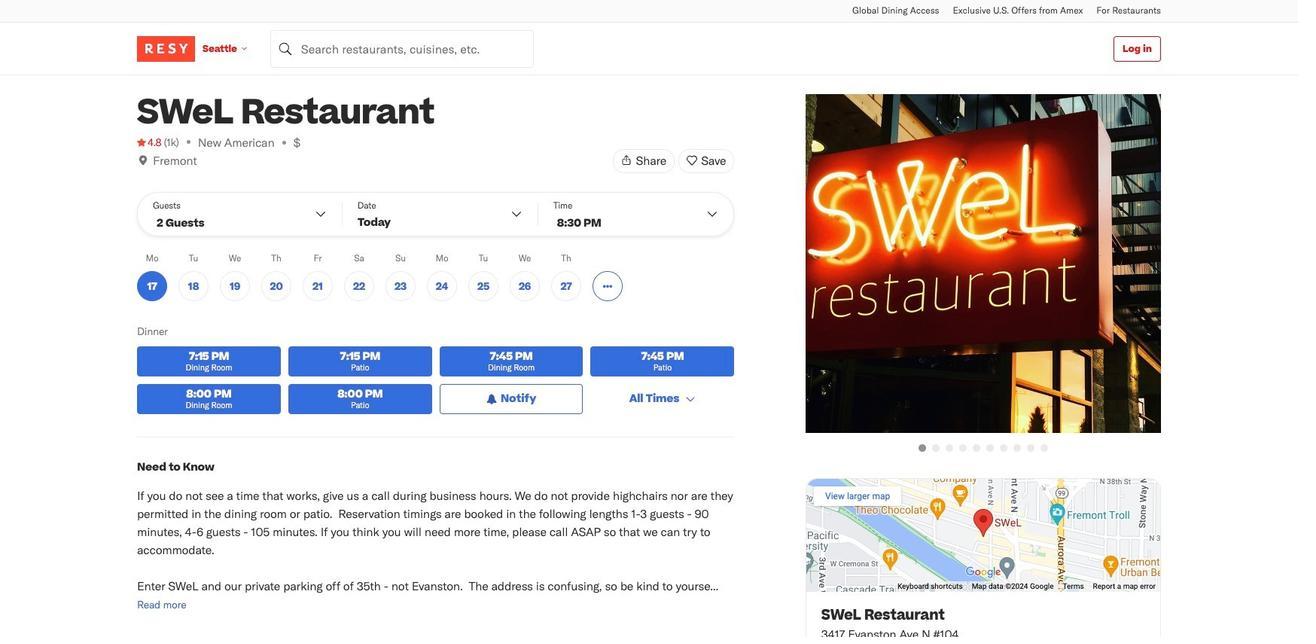 Task type: describe. For each thing, give the bounding box(es) containing it.
4.8 out of 5 stars image
[[137, 135, 161, 150]]

Search restaurants, cuisines, etc. text field
[[270, 30, 534, 67]]



Task type: locate. For each thing, give the bounding box(es) containing it.
None field
[[270, 30, 534, 67]]



Task type: vqa. For each thing, say whether or not it's contained in the screenshot.
891 reviews 'ELEMENT'
no



